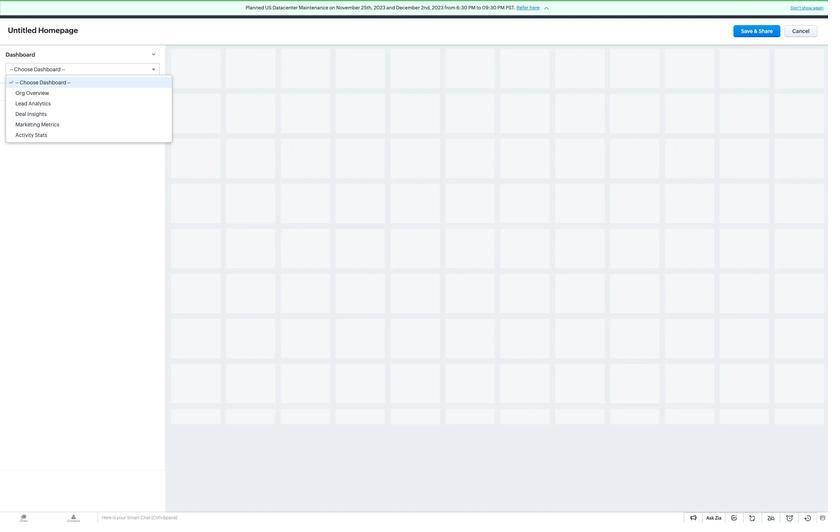 Task type: describe. For each thing, give the bounding box(es) containing it.
chats image
[[0, 513, 47, 523]]

search element
[[715, 0, 730, 18]]

zia
[[715, 516, 722, 521]]

-- choose dashboard -- inside field
[[10, 67, 65, 73]]

activity
[[15, 132, 34, 138]]

save
[[741, 28, 753, 34]]

insights
[[27, 111, 47, 117]]

november
[[336, 5, 360, 11]]

09:30
[[482, 5, 497, 11]]

2 vertical spatial dashboard
[[40, 80, 66, 86]]

6:30
[[457, 5, 467, 11]]

ask zia
[[706, 516, 722, 521]]

marketplace element
[[760, 0, 775, 18]]

here
[[102, 515, 112, 521]]

1 vertical spatial choose
[[20, 80, 39, 86]]

(ctrl+space)
[[151, 515, 177, 521]]

2nd,
[[421, 5, 431, 11]]

org
[[15, 90, 25, 96]]

ask
[[706, 516, 714, 521]]

contacts image
[[50, 513, 97, 523]]

stats
[[35, 132, 47, 138]]

invoices link
[[493, 0, 525, 18]]

us
[[265, 5, 272, 11]]

invoices
[[499, 6, 519, 12]]

signals element
[[730, 0, 744, 18]]

your
[[117, 515, 126, 521]]

&
[[754, 28, 758, 34]]

products
[[340, 6, 362, 12]]

1 2023 from the left
[[374, 5, 386, 11]]

custom view
[[6, 89, 41, 96]]

marketing
[[15, 122, 40, 128]]

to
[[477, 5, 481, 11]]

sales orders link
[[398, 0, 440, 18]]

datacenter
[[273, 5, 298, 11]]

sales
[[404, 6, 417, 12]]

refer
[[517, 5, 529, 11]]

quotes link
[[368, 0, 398, 18]]

1 vertical spatial analytics
[[28, 101, 51, 107]]

on
[[329, 5, 335, 11]]

don't
[[791, 6, 801, 10]]

org overview
[[15, 90, 49, 96]]

again
[[813, 6, 824, 10]]

profile image
[[794, 3, 806, 15]]

save & share
[[741, 28, 773, 34]]

0 vertical spatial dashboard
[[6, 51, 35, 58]]

crm
[[18, 5, 33, 13]]

metrics
[[41, 122, 59, 128]]

lead
[[15, 101, 27, 107]]

and
[[386, 5, 395, 11]]

show
[[802, 6, 812, 10]]



Task type: vqa. For each thing, say whether or not it's contained in the screenshot.
Don't show again link
yes



Task type: locate. For each thing, give the bounding box(es) containing it.
-- Choose Dashboard -- field
[[6, 63, 159, 75]]

analytics link
[[300, 0, 334, 18]]

1 horizontal spatial pm
[[498, 5, 505, 11]]

from
[[445, 5, 456, 11]]

1 horizontal spatial orders
[[470, 6, 487, 12]]

share
[[759, 28, 773, 34]]

orders inside "sales orders" link
[[418, 6, 434, 12]]

salesinbox
[[531, 6, 558, 12]]

view
[[28, 89, 41, 96]]

quotes
[[374, 6, 392, 12]]

0 horizontal spatial 2023
[[374, 5, 386, 11]]

choose inside -- choose dashboard -- field
[[14, 67, 33, 73]]

planned
[[246, 5, 264, 11]]

-
[[10, 67, 11, 73], [11, 67, 13, 73], [62, 67, 63, 73], [63, 67, 65, 73], [15, 80, 17, 86], [17, 80, 19, 86], [67, 80, 69, 86], [69, 80, 71, 86]]

25th,
[[361, 5, 373, 11]]

calls
[[251, 6, 262, 12]]

0 vertical spatial -- choose dashboard --
[[10, 67, 65, 73]]

don't show again link
[[791, 6, 824, 10]]

activity stats
[[15, 132, 47, 138]]

save & share button
[[734, 25, 781, 37]]

orders for sales orders
[[418, 6, 434, 12]]

2 2023 from the left
[[432, 5, 444, 11]]

calls link
[[245, 0, 268, 18]]

deal insights
[[15, 111, 47, 117]]

0 vertical spatial analytics
[[306, 6, 328, 12]]

chat
[[141, 515, 151, 521]]

smart
[[127, 515, 140, 521]]

custom view link
[[0, 83, 165, 101]]

2 orders from the left
[[470, 6, 487, 12]]

don't show again
[[791, 6, 824, 10]]

-- choose dashboard --
[[10, 67, 65, 73], [15, 80, 71, 86]]

purchase orders
[[446, 6, 487, 12]]

here is your smart chat (ctrl+space)
[[102, 515, 177, 521]]

1 vertical spatial dashboard
[[34, 67, 61, 73]]

sales orders
[[404, 6, 434, 12]]

1 orders from the left
[[418, 6, 434, 12]]

orders right sales
[[418, 6, 434, 12]]

pm
[[468, 5, 476, 11], [498, 5, 505, 11]]

refer here link
[[517, 5, 540, 11]]

maintenance
[[299, 5, 328, 11]]

2023
[[374, 5, 386, 11], [432, 5, 444, 11]]

0 horizontal spatial pm
[[468, 5, 476, 11]]

1 horizontal spatial analytics
[[306, 6, 328, 12]]

planned us datacenter maintenance on november 25th, 2023 and december 2nd, 2023 from 6:30 pm to 09:30 pm pst. refer here
[[246, 5, 540, 11]]

analytics inside "link"
[[306, 6, 328, 12]]

choose
[[14, 67, 33, 73], [20, 80, 39, 86]]

analytics down overview
[[28, 101, 51, 107]]

dashboard
[[6, 51, 35, 58], [34, 67, 61, 73], [40, 80, 66, 86]]

orders
[[418, 6, 434, 12], [470, 6, 487, 12]]

lead analytics
[[15, 101, 51, 107]]

december
[[396, 5, 420, 11]]

dashboard inside field
[[34, 67, 61, 73]]

choose up custom view
[[14, 67, 33, 73]]

salesinbox link
[[525, 0, 564, 18]]

choose up org overview
[[20, 80, 39, 86]]

overview
[[26, 90, 49, 96]]

-- choose dashboard -- up view
[[10, 67, 65, 73]]

products link
[[334, 0, 368, 18]]

cancel
[[792, 28, 810, 34]]

tree
[[6, 76, 172, 142]]

cancel button
[[785, 25, 818, 37]]

reports
[[274, 6, 294, 12]]

create menu element
[[696, 0, 715, 18]]

create menu image
[[701, 5, 710, 14]]

analytics left 'on'
[[306, 6, 328, 12]]

0 vertical spatial choose
[[14, 67, 33, 73]]

pst.
[[506, 5, 516, 11]]

2 pm from the left
[[498, 5, 505, 11]]

2023 right 2nd,
[[432, 5, 444, 11]]

custom
[[6, 89, 27, 96]]

None text field
[[6, 25, 99, 36]]

-- choose dashboard -- up overview
[[15, 80, 71, 86]]

orders for purchase orders
[[470, 6, 487, 12]]

pm left the to
[[468, 5, 476, 11]]

here
[[530, 5, 540, 11]]

deal
[[15, 111, 26, 117]]

2023 left and
[[374, 5, 386, 11]]

reports link
[[268, 0, 300, 18]]

pm left pst.
[[498, 5, 505, 11]]

upgrade
[[657, 9, 679, 15]]

orders right 6:30
[[470, 6, 487, 12]]

0 horizontal spatial analytics
[[28, 101, 51, 107]]

1 horizontal spatial 2023
[[432, 5, 444, 11]]

marketing metrics
[[15, 122, 59, 128]]

dashboard link
[[0, 45, 165, 63]]

is
[[113, 515, 116, 521]]

purchase orders link
[[440, 0, 493, 18]]

purchase
[[446, 6, 469, 12]]

profile element
[[790, 0, 811, 18]]

1 pm from the left
[[468, 5, 476, 11]]

0 horizontal spatial orders
[[418, 6, 434, 12]]

tree containing -- choose dashboard --
[[6, 76, 172, 142]]

analytics
[[306, 6, 328, 12], [28, 101, 51, 107]]

setup element
[[775, 0, 790, 18]]

orders inside purchase orders link
[[470, 6, 487, 12]]

1 vertical spatial -- choose dashboard --
[[15, 80, 71, 86]]



